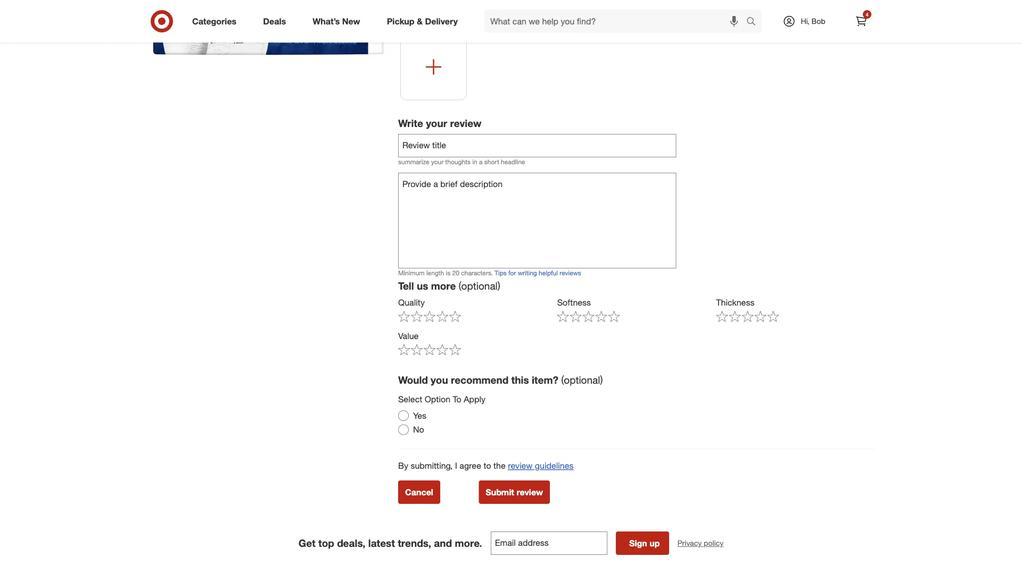 Task type: vqa. For each thing, say whether or not it's contained in the screenshot.
affirm
no



Task type: locate. For each thing, give the bounding box(es) containing it.
0 vertical spatial this
[[499, 5, 509, 13]]

deals
[[263, 16, 286, 26]]

new
[[342, 16, 360, 26]]

submitting,
[[411, 461, 453, 472]]

0 vertical spatial your
[[426, 117, 447, 130]]

you
[[431, 375, 448, 387]]

for left you.
[[544, 5, 551, 13]]

this right of at the left top of the page
[[496, 14, 506, 22]]

tips for writing helpful reviews button
[[495, 269, 581, 278]]

help
[[398, 5, 411, 13]]

select option to apply
[[398, 394, 486, 405]]

how
[[485, 5, 497, 13]]

What can we help you find? suggestions appear below search field
[[484, 10, 749, 33]]

review
[[450, 117, 481, 130], [508, 461, 533, 472], [517, 488, 543, 498]]

None text field
[[398, 134, 676, 158], [491, 532, 607, 556], [398, 134, 676, 158], [491, 532, 607, 556]]

categories
[[192, 16, 236, 26]]

agree
[[460, 461, 481, 472]]

deals,
[[337, 538, 365, 550]]

is
[[446, 269, 451, 277]]

characters.
[[461, 269, 493, 277]]

to
[[453, 394, 461, 405]]

Yes radio
[[398, 411, 409, 421]]

would
[[398, 375, 428, 387]]

submit review button
[[479, 481, 550, 505]]

No radio
[[398, 425, 409, 436]]

privacy policy
[[678, 539, 724, 549]]

what's new
[[313, 16, 360, 26]]

reviews
[[560, 269, 581, 277]]

categories link
[[183, 10, 250, 33]]

item.)
[[508, 14, 524, 22]]

this left item?
[[511, 375, 529, 387]]

None text field
[[398, 173, 676, 269]]

length
[[426, 269, 444, 277]]

in
[[472, 158, 477, 166]]

0 vertical spatial (optional)
[[459, 280, 500, 292]]

quality
[[398, 298, 425, 308]]

4
[[866, 11, 869, 18]]

1 horizontal spatial for
[[544, 5, 551, 13]]

0 vertical spatial for
[[544, 5, 551, 13]]

get top deals, latest trends, and more.
[[299, 538, 482, 550]]

review down review guidelines button
[[517, 488, 543, 498]]

(optional) right item?
[[561, 375, 603, 387]]

1 vertical spatial for
[[508, 269, 516, 277]]

review right the
[[508, 461, 533, 472]]

6
[[462, 14, 465, 22]]

tell
[[398, 280, 414, 292]]

your right write
[[426, 117, 447, 130]]

apply
[[464, 394, 486, 405]]

sign
[[629, 539, 647, 549]]

search button
[[742, 10, 767, 35]]

yes
[[413, 411, 426, 421]]

upto
[[447, 14, 460, 22]]

hi, bob
[[801, 17, 825, 26]]

your left "thoughts"
[[431, 158, 444, 166]]

showing
[[460, 5, 483, 13]]

get
[[299, 538, 316, 550]]

review up "summarize your thoughts in a short headline"
[[450, 117, 481, 130]]

write your review
[[398, 117, 481, 130]]

for
[[544, 5, 551, 13], [508, 269, 516, 277]]

item
[[511, 5, 523, 13]]

by
[[398, 461, 408, 472]]

1 vertical spatial (optional)
[[561, 375, 603, 387]]

(optional) down characters.
[[459, 280, 500, 292]]

option
[[425, 394, 450, 405]]

1 vertical spatial your
[[431, 158, 444, 166]]

can
[[412, 14, 423, 22]]

guidelines
[[535, 461, 574, 472]]

cancel
[[405, 488, 433, 498]]

to
[[484, 461, 491, 472]]

2 vertical spatial review
[[517, 488, 543, 498]]

more
[[431, 280, 456, 292]]

this
[[499, 5, 509, 13], [496, 14, 506, 22], [511, 375, 529, 387]]

1 horizontal spatial (optional)
[[561, 375, 603, 387]]

you.
[[553, 5, 565, 13]]

and
[[434, 538, 452, 550]]

i
[[455, 461, 457, 472]]

thoughts
[[445, 158, 471, 166]]

for right tips at the top left of page
[[508, 269, 516, 277]]

this right how
[[499, 5, 509, 13]]

0 horizontal spatial for
[[508, 269, 516, 277]]

no
[[413, 425, 424, 436]]

thickness
[[716, 298, 755, 308]]

of
[[489, 14, 494, 22]]

short
[[484, 158, 499, 166]]



Task type: describe. For each thing, give the bounding box(es) containing it.
policy
[[704, 539, 724, 549]]

delivery
[[425, 16, 458, 26]]

review guidelines button
[[508, 461, 574, 473]]

us
[[417, 280, 428, 292]]

4 link
[[850, 10, 873, 33]]

cancel link
[[398, 481, 440, 505]]

your for summarize
[[431, 158, 444, 166]]

tell us more (optional)
[[398, 280, 500, 292]]

softness
[[557, 298, 591, 308]]

search
[[742, 17, 767, 27]]

include
[[425, 14, 445, 22]]

submit review
[[486, 488, 543, 498]]

photos
[[467, 14, 487, 22]]

for inside help other guests by showing how this item works for you. (you can include upto 6 photos of this item.)
[[544, 5, 551, 13]]

what's new link
[[304, 10, 374, 33]]

pickup & delivery
[[387, 16, 458, 26]]

sign up
[[629, 539, 660, 549]]

minimum
[[398, 269, 425, 277]]

1 vertical spatial review
[[508, 461, 533, 472]]

would you recommend this item? (optional)
[[398, 375, 603, 387]]

minimum length is 20 characters. tips for writing helpful reviews
[[398, 269, 581, 277]]

0 horizontal spatial (optional)
[[459, 280, 500, 292]]

top
[[318, 538, 334, 550]]

privacy policy link
[[678, 539, 724, 549]]

helpful
[[539, 269, 558, 277]]

submit
[[486, 488, 514, 498]]

trends,
[[398, 538, 431, 550]]

guests
[[430, 5, 449, 13]]

value
[[398, 331, 419, 342]]

a
[[479, 158, 483, 166]]

privacy
[[678, 539, 702, 549]]

2 vertical spatial this
[[511, 375, 529, 387]]

more.
[[455, 538, 482, 550]]

the
[[494, 461, 506, 472]]

summarize
[[398, 158, 429, 166]]

hi,
[[801, 17, 810, 26]]

headline
[[501, 158, 525, 166]]

(you
[[398, 14, 411, 22]]

recommend
[[451, 375, 509, 387]]

1 vertical spatial this
[[496, 14, 506, 22]]

by submitting, i agree to the review guidelines
[[398, 461, 574, 472]]

review inside button
[[517, 488, 543, 498]]

pickup & delivery link
[[378, 10, 471, 33]]

20
[[452, 269, 459, 277]]

what's
[[313, 16, 340, 26]]

up
[[650, 539, 660, 549]]

tips
[[495, 269, 507, 277]]

by
[[451, 5, 458, 13]]

summarize your thoughts in a short headline
[[398, 158, 525, 166]]

pickup
[[387, 16, 414, 26]]

item?
[[532, 375, 558, 387]]

&
[[417, 16, 423, 26]]

works
[[525, 5, 542, 13]]

0 vertical spatial review
[[450, 117, 481, 130]]

your for write
[[426, 117, 447, 130]]

other
[[413, 5, 428, 13]]

sign up button
[[616, 532, 669, 556]]

write
[[398, 117, 423, 130]]

latest
[[368, 538, 395, 550]]

writing
[[518, 269, 537, 277]]

select
[[398, 394, 422, 405]]

deals link
[[254, 10, 299, 33]]



